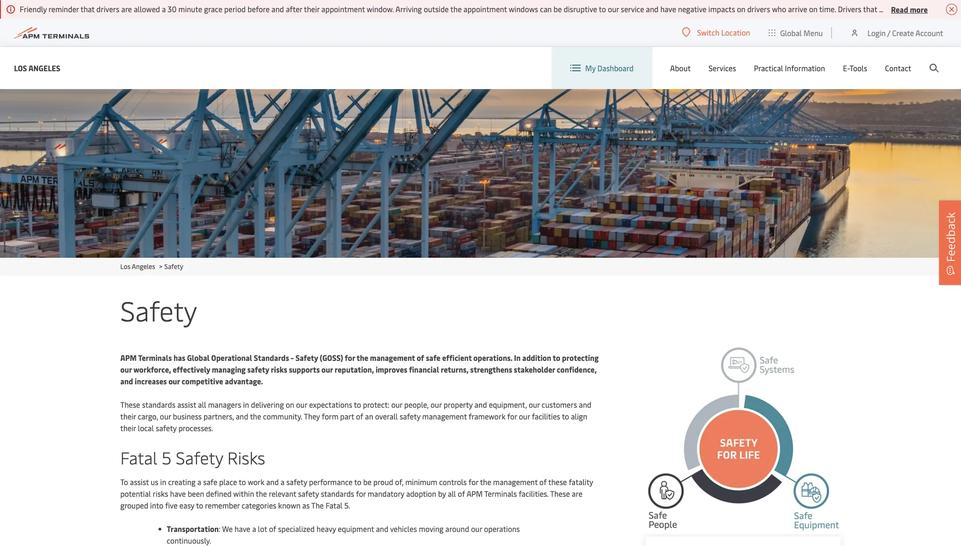 Task type: locate. For each thing, give the bounding box(es) containing it.
global left menu
[[780, 27, 802, 38]]

protect:
[[363, 400, 389, 410]]

moving
[[419, 524, 444, 534]]

2 horizontal spatial management
[[493, 477, 538, 487]]

have
[[660, 4, 676, 14], [170, 489, 186, 499], [235, 524, 250, 534]]

safety down standards
[[247, 364, 269, 375]]

safety
[[247, 364, 269, 375], [400, 411, 420, 422], [156, 423, 177, 433], [286, 477, 307, 487], [298, 489, 319, 499]]

1 horizontal spatial global
[[780, 27, 802, 38]]

for down equipment,
[[507, 411, 517, 422]]

our down effectively on the bottom left of the page
[[168, 376, 180, 386]]

0 vertical spatial terminals
[[138, 353, 172, 363]]

angeles for los angeles > safety
[[132, 262, 155, 271]]

our right "around"
[[471, 524, 482, 534]]

standards
[[142, 400, 175, 410], [321, 489, 354, 499]]

2 vertical spatial management
[[493, 477, 538, 487]]

2 appointment from the left
[[464, 4, 507, 14]]

management down the property
[[422, 411, 467, 422]]

los for los angeles
[[14, 63, 27, 73]]

risks down standards
[[271, 364, 287, 375]]

are
[[121, 4, 132, 14], [572, 489, 582, 499]]

drivers
[[838, 4, 861, 14]]

part
[[340, 411, 354, 422]]

apm down controls
[[467, 489, 483, 499]]

confidence,
[[557, 364, 597, 375]]

0 horizontal spatial management
[[370, 353, 415, 363]]

0 horizontal spatial in
[[160, 477, 166, 487]]

1 horizontal spatial apm
[[467, 489, 483, 499]]

into
[[150, 500, 163, 511]]

that right reminder
[[81, 4, 95, 14]]

1 vertical spatial are
[[572, 489, 582, 499]]

services button
[[709, 47, 736, 89]]

these down these
[[550, 489, 570, 499]]

fatal left 5
[[120, 446, 157, 469]]

outside right arriving
[[424, 4, 449, 14]]

1 vertical spatial assist
[[130, 477, 149, 487]]

switch location button
[[682, 27, 750, 38]]

0 horizontal spatial risks
[[153, 489, 168, 499]]

0 horizontal spatial these
[[120, 400, 140, 410]]

standards down performance
[[321, 489, 354, 499]]

fatal inside to assist us in creating a safe place to work and a safety performance to be proud of, minimum controls for the management of these fatality potential risks have been defined within the relevant safety standards for mandatory adoption by all of apm terminals facilities. these are grouped into five easy to remember categories known as the fatal 5.
[[326, 500, 342, 511]]

0 vertical spatial management
[[370, 353, 415, 363]]

0 vertical spatial angeles
[[28, 63, 60, 73]]

of left an
[[356, 411, 363, 422]]

1 horizontal spatial be
[[554, 4, 562, 14]]

and left the after at the top of page
[[271, 4, 284, 14]]

to right addition
[[553, 353, 560, 363]]

drivers left who on the top of page
[[747, 4, 770, 14]]

and
[[271, 4, 284, 14], [646, 4, 659, 14], [120, 376, 133, 386], [474, 400, 487, 410], [579, 400, 591, 410], [236, 411, 248, 422], [266, 477, 279, 487], [376, 524, 388, 534]]

0 horizontal spatial be
[[363, 477, 372, 487]]

0 horizontal spatial los
[[14, 63, 27, 73]]

period
[[224, 4, 246, 14]]

these up cargo,
[[120, 400, 140, 410]]

and left vehicles
[[376, 524, 388, 534]]

1 horizontal spatial arrive
[[879, 4, 898, 14]]

of left these
[[539, 477, 547, 487]]

of up financial
[[417, 353, 424, 363]]

: we have a lot of specialized heavy equipment and vehicles moving around our operations continuously.
[[167, 524, 520, 546]]

0 vertical spatial global
[[780, 27, 802, 38]]

1 horizontal spatial angeles
[[132, 262, 155, 271]]

1 horizontal spatial that
[[863, 4, 877, 14]]

apm inside to assist us in creating a safe place to work and a safety performance to be proud of, minimum controls for the management of these fatality potential risks have been defined within the relevant safety standards for mandatory adoption by all of apm terminals facilities. these are grouped into five easy to remember categories known as the fatal 5.
[[467, 489, 483, 499]]

5
[[162, 446, 171, 469]]

0 horizontal spatial all
[[198, 400, 206, 410]]

global menu
[[780, 27, 823, 38]]

1 horizontal spatial in
[[243, 400, 249, 410]]

improves
[[376, 364, 407, 375]]

1 horizontal spatial risks
[[271, 364, 287, 375]]

our right cargo,
[[160, 411, 171, 422]]

1 horizontal spatial outside
[[900, 4, 925, 14]]

safe up defined
[[203, 477, 217, 487]]

management inside to assist us in creating a safe place to work and a safety performance to be proud of, minimum controls for the management of these fatality potential risks have been defined within the relevant safety standards for mandatory adoption by all of apm terminals facilities. these are grouped into five easy to remember categories known as the fatal 5.
[[493, 477, 538, 487]]

have inside : we have a lot of specialized heavy equipment and vehicles moving around our operations continuously.
[[235, 524, 250, 534]]

managers
[[208, 400, 241, 410]]

easy
[[179, 500, 194, 511]]

safety right >
[[164, 262, 183, 271]]

be
[[554, 4, 562, 14], [363, 477, 372, 487]]

1 horizontal spatial have
[[235, 524, 250, 534]]

cargo,
[[138, 411, 158, 422]]

that right drivers
[[863, 4, 877, 14]]

vehicles
[[390, 524, 417, 534]]

our right people,
[[431, 400, 442, 410]]

that
[[81, 4, 95, 14], [863, 4, 877, 14]]

be left proud
[[363, 477, 372, 487]]

drivers left allowed
[[96, 4, 119, 14]]

for inside these standards assist all managers in delivering on our expectations to protect: our people, our property and equipment, our customers and their cargo, our business partners, and the community. they form part of an overall safety management framework for our facilities to align their local safety processes.
[[507, 411, 517, 422]]

safety up relevant at the bottom of the page
[[286, 477, 307, 487]]

on up community.
[[286, 400, 294, 410]]

on right impacts
[[737, 4, 745, 14]]

2 vertical spatial have
[[235, 524, 250, 534]]

overall
[[375, 411, 398, 422]]

for
[[345, 353, 355, 363], [507, 411, 517, 422], [469, 477, 478, 487], [356, 489, 366, 499]]

terminals up workforce,
[[138, 353, 172, 363]]

assist
[[177, 400, 196, 410], [130, 477, 149, 487]]

and left increases
[[120, 376, 133, 386]]

0 vertical spatial these
[[120, 400, 140, 410]]

arrive up /
[[879, 4, 898, 14]]

1 horizontal spatial los angeles link
[[120, 262, 155, 271]]

0 vertical spatial are
[[121, 4, 132, 14]]

proud
[[373, 477, 393, 487]]

in
[[243, 400, 249, 410], [160, 477, 166, 487]]

0 horizontal spatial drivers
[[96, 4, 119, 14]]

1 horizontal spatial los
[[120, 262, 130, 271]]

0 horizontal spatial are
[[121, 4, 132, 14]]

in right us
[[160, 477, 166, 487]]

1 horizontal spatial appointment
[[464, 4, 507, 14]]

1 vertical spatial be
[[363, 477, 372, 487]]

standards up cargo,
[[142, 400, 175, 410]]

our left workforce,
[[120, 364, 132, 375]]

2 arrive from the left
[[879, 4, 898, 14]]

0 horizontal spatial los angeles link
[[14, 62, 60, 74]]

are down fatality
[[572, 489, 582, 499]]

on inside these standards assist all managers in delivering on our expectations to protect: our people, our property and equipment, our customers and their cargo, our business partners, and the community. they form part of an overall safety management framework for our facilities to align their local safety processes.
[[286, 400, 294, 410]]

these
[[548, 477, 567, 487]]

global up effectively on the bottom left of the page
[[187, 353, 210, 363]]

1 vertical spatial safe
[[203, 477, 217, 487]]

financial
[[409, 364, 439, 375]]

of inside : we have a lot of specialized heavy equipment and vehicles moving around our operations continuously.
[[269, 524, 276, 534]]

delivering
[[251, 400, 284, 410]]

apm up workforce,
[[120, 353, 137, 363]]

0 vertical spatial los
[[14, 63, 27, 73]]

e-tools button
[[843, 47, 867, 89]]

1 vertical spatial all
[[448, 489, 456, 499]]

are left allowed
[[121, 4, 132, 14]]

safety right 'local'
[[156, 423, 177, 433]]

login / create account link
[[850, 19, 943, 46]]

of down controls
[[458, 489, 465, 499]]

a
[[162, 4, 166, 14], [197, 477, 201, 487], [281, 477, 285, 487], [252, 524, 256, 534]]

and inside to assist us in creating a safe place to work and a safety performance to be proud of, minimum controls for the management of these fatality potential risks have been defined within the relevant safety standards for mandatory adoption by all of apm terminals facilities. these are grouped into five easy to remember categories known as the fatal 5.
[[266, 477, 279, 487]]

business
[[173, 411, 202, 422]]

drivers
[[96, 4, 119, 14], [747, 4, 770, 14]]

1 that from the left
[[81, 4, 95, 14]]

0 horizontal spatial appointment
[[321, 4, 365, 14]]

1 vertical spatial apm
[[467, 489, 483, 499]]

continuously.
[[167, 536, 211, 546]]

2 horizontal spatial have
[[660, 4, 676, 14]]

global menu button
[[760, 19, 832, 47]]

equipment
[[338, 524, 374, 534]]

risks
[[271, 364, 287, 375], [153, 489, 168, 499]]

1 vertical spatial in
[[160, 477, 166, 487]]

0 horizontal spatial global
[[187, 353, 210, 363]]

in inside these standards assist all managers in delivering on our expectations to protect: our people, our property and equipment, our customers and their cargo, our business partners, and the community. they form part of an overall safety management framework for our facilities to align their local safety processes.
[[243, 400, 249, 410]]

all right the by
[[448, 489, 456, 499]]

by
[[438, 489, 446, 499]]

1 vertical spatial risks
[[153, 489, 168, 499]]

standards inside these standards assist all managers in delivering on our expectations to protect: our people, our property and equipment, our customers and their cargo, our business partners, and the community. they form part of an overall safety management framework for our facilities to align their local safety processes.
[[142, 400, 175, 410]]

and down managers
[[236, 411, 248, 422]]

safety up as
[[298, 489, 319, 499]]

of inside these standards assist all managers in delivering on our expectations to protect: our people, our property and equipment, our customers and their cargo, our business partners, and the community. they form part of an overall safety management framework for our facilities to align their local safety processes.
[[356, 411, 363, 422]]

0 horizontal spatial outside
[[424, 4, 449, 14]]

equipment,
[[489, 400, 527, 410]]

management up facilities.
[[493, 477, 538, 487]]

all inside to assist us in creating a safe place to work and a safety performance to be proud of, minimum controls for the management of these fatality potential risks have been defined within the relevant safety standards for mandatory adoption by all of apm terminals facilities. these are grouped into five easy to remember categories known as the fatal 5.
[[448, 489, 456, 499]]

transportation
[[167, 524, 219, 534]]

before
[[248, 4, 270, 14]]

supports
[[289, 364, 320, 375]]

0 vertical spatial be
[[554, 4, 562, 14]]

los angeles > safety
[[120, 262, 183, 271]]

los angeles link
[[14, 62, 60, 74], [120, 262, 155, 271]]

angeles
[[28, 63, 60, 73], [132, 262, 155, 271]]

a left lot
[[252, 524, 256, 534]]

time.
[[819, 4, 836, 14]]

0 horizontal spatial standards
[[142, 400, 175, 410]]

creating
[[168, 477, 196, 487]]

to down been
[[196, 500, 203, 511]]

1 vertical spatial terminals
[[484, 489, 517, 499]]

in left 'delivering'
[[243, 400, 249, 410]]

to down the customers
[[562, 411, 569, 422]]

assist up potential
[[130, 477, 149, 487]]

fatal left the 5.
[[326, 500, 342, 511]]

0 vertical spatial safe
[[426, 353, 440, 363]]

been
[[188, 489, 204, 499]]

1 horizontal spatial on
[[737, 4, 745, 14]]

a up relevant at the bottom of the page
[[281, 477, 285, 487]]

1 vertical spatial have
[[170, 489, 186, 499]]

-
[[291, 353, 294, 363]]

0 horizontal spatial terminals
[[138, 353, 172, 363]]

>
[[159, 262, 162, 271]]

appointment left windows
[[464, 4, 507, 14]]

1 horizontal spatial are
[[572, 489, 582, 499]]

for up reputation,
[[345, 353, 355, 363]]

create
[[892, 27, 914, 38]]

global
[[780, 27, 802, 38], [187, 353, 210, 363]]

los angeles
[[14, 63, 60, 73]]

global inside apm terminals has global operational standards - safety (goss) for the management of safe efficient operations. in addition to protecting our workforce, effectively managing safety risks supports our reputation, improves financial returns, strengthens stakeholder confidence, and increases our competitive advantage.
[[187, 353, 210, 363]]

0 vertical spatial fatal
[[120, 446, 157, 469]]

to
[[120, 477, 128, 487]]

minimum
[[405, 477, 437, 487]]

1 horizontal spatial management
[[422, 411, 467, 422]]

framework
[[469, 411, 505, 422]]

who
[[772, 4, 786, 14]]

0 horizontal spatial angeles
[[28, 63, 60, 73]]

practical
[[754, 63, 783, 73]]

1 horizontal spatial safe
[[426, 353, 440, 363]]

to right disruptive
[[599, 4, 606, 14]]

0 horizontal spatial that
[[81, 4, 95, 14]]

management inside these standards assist all managers in delivering on our expectations to protect: our people, our property and equipment, our customers and their cargo, our business partners, and the community. they form part of an overall safety management framework for our facilities to align their local safety processes.
[[422, 411, 467, 422]]

0 horizontal spatial assist
[[130, 477, 149, 487]]

dashboard
[[597, 63, 634, 73]]

0 horizontal spatial apm
[[120, 353, 137, 363]]

1 vertical spatial los
[[120, 262, 130, 271]]

reminder
[[49, 4, 79, 14]]

0 vertical spatial apm
[[120, 353, 137, 363]]

0 vertical spatial all
[[198, 400, 206, 410]]

efficient
[[442, 353, 472, 363]]

arrive right who on the top of page
[[788, 4, 807, 14]]

safety up supports
[[296, 353, 318, 363]]

0 vertical spatial standards
[[142, 400, 175, 410]]

appointment left window.
[[321, 4, 365, 14]]

1 horizontal spatial these
[[550, 489, 570, 499]]

0 horizontal spatial safe
[[203, 477, 217, 487]]

0 horizontal spatial on
[[286, 400, 294, 410]]

our left service
[[608, 4, 619, 14]]

terminals inside apm terminals has global operational standards - safety (goss) for the management of safe efficient operations. in addition to protecting our workforce, effectively managing safety risks supports our reputation, improves financial returns, strengthens stakeholder confidence, and increases our competitive advantage.
[[138, 353, 172, 363]]

our inside : we have a lot of specialized heavy equipment and vehicles moving around our operations continuously.
[[471, 524, 482, 534]]

1 vertical spatial fatal
[[326, 500, 342, 511]]

0 vertical spatial risks
[[271, 364, 287, 375]]

30
[[168, 4, 177, 14]]

0 horizontal spatial arrive
[[788, 4, 807, 14]]

can
[[540, 4, 552, 14]]

1 horizontal spatial standards
[[321, 489, 354, 499]]

to up within
[[239, 477, 246, 487]]

form
[[322, 411, 338, 422]]

have down creating
[[170, 489, 186, 499]]

1 vertical spatial global
[[187, 353, 210, 363]]

management up improves
[[370, 353, 415, 363]]

global inside button
[[780, 27, 802, 38]]

facilities.
[[519, 489, 549, 499]]

have right we
[[235, 524, 250, 534]]

0 horizontal spatial fatal
[[120, 446, 157, 469]]

all up business
[[198, 400, 206, 410]]

terminals left facilities.
[[484, 489, 517, 499]]

our up overall
[[391, 400, 402, 410]]

1 vertical spatial standards
[[321, 489, 354, 499]]

0 vertical spatial in
[[243, 400, 249, 410]]

1 horizontal spatial all
[[448, 489, 456, 499]]

safe up financial
[[426, 353, 440, 363]]

work
[[248, 477, 264, 487]]

and up relevant at the bottom of the page
[[266, 477, 279, 487]]

safe inside apm terminals has global operational standards - safety (goss) for the management of safe efficient operations. in addition to protecting our workforce, effectively managing safety risks supports our reputation, improves financial returns, strengthens stakeholder confidence, and increases our competitive advantage.
[[426, 353, 440, 363]]

risks up into
[[153, 489, 168, 499]]

all inside these standards assist all managers in delivering on our expectations to protect: our people, our property and equipment, our customers and their cargo, our business partners, and the community. they form part of an overall safety management framework for our facilities to align their local safety processes.
[[198, 400, 206, 410]]

contact button
[[885, 47, 911, 89]]

1 vertical spatial these
[[550, 489, 570, 499]]

safety down processes.
[[176, 446, 223, 469]]

1 vertical spatial management
[[422, 411, 467, 422]]

appointment
[[321, 4, 365, 14], [464, 4, 507, 14]]

1 drivers from the left
[[96, 4, 119, 14]]

their left cargo,
[[120, 411, 136, 422]]

of right lot
[[269, 524, 276, 534]]

1 horizontal spatial assist
[[177, 400, 196, 410]]

strengthens
[[470, 364, 512, 375]]

1 horizontal spatial terminals
[[484, 489, 517, 499]]

0 vertical spatial have
[[660, 4, 676, 14]]

my dashboard button
[[570, 47, 634, 89]]

my
[[585, 63, 596, 73]]

assist up business
[[177, 400, 196, 410]]

0 horizontal spatial have
[[170, 489, 186, 499]]

0 vertical spatial los angeles link
[[14, 62, 60, 74]]

1 horizontal spatial fatal
[[326, 500, 342, 511]]

1 horizontal spatial drivers
[[747, 4, 770, 14]]

and up framework
[[474, 400, 487, 410]]

on left 'time.'
[[809, 4, 818, 14]]

1 vertical spatial angeles
[[132, 262, 155, 271]]

outside up login / create account
[[900, 4, 925, 14]]

be right can
[[554, 4, 562, 14]]

these inside to assist us in creating a safe place to work and a safety performance to be proud of, minimum controls for the management of these fatality potential risks have been defined within the relevant safety standards for mandatory adoption by all of apm terminals facilities. these are grouped into five easy to remember categories known as the fatal 5.
[[550, 489, 570, 499]]

0 vertical spatial assist
[[177, 400, 196, 410]]

have left negative
[[660, 4, 676, 14]]

advantage.
[[225, 376, 263, 386]]



Task type: vqa. For each thing, say whether or not it's contained in the screenshot.
safe
yes



Task type: describe. For each thing, give the bounding box(es) containing it.
close alert image
[[946, 4, 957, 15]]

login / create account
[[867, 27, 943, 38]]

their left close alert image
[[927, 4, 942, 14]]

community.
[[263, 411, 302, 422]]

switch
[[697, 27, 719, 38]]

these standards assist all managers in delivering on our expectations to protect: our people, our property and equipment, our customers and their cargo, our business partners, and the community. they form part of an overall safety management framework for our facilities to align their local safety processes.
[[120, 400, 591, 433]]

has
[[173, 353, 185, 363]]

operational
[[211, 353, 252, 363]]

impacts
[[708, 4, 735, 14]]

five
[[165, 500, 178, 511]]

service
[[621, 4, 644, 14]]

practical information button
[[754, 47, 825, 89]]

around
[[445, 524, 469, 534]]

1 appointment from the left
[[321, 4, 365, 14]]

to up part
[[354, 400, 361, 410]]

los for los angeles > safety
[[120, 262, 130, 271]]

a up been
[[197, 477, 201, 487]]

window.
[[367, 4, 394, 14]]

2 horizontal spatial on
[[809, 4, 818, 14]]

our down equipment,
[[519, 411, 530, 422]]

account
[[916, 27, 943, 38]]

read
[[891, 4, 908, 14]]

returns,
[[441, 364, 469, 375]]

the inside apm terminals has global operational standards - safety (goss) for the management of safe efficient operations. in addition to protecting our workforce, effectively managing safety risks supports our reputation, improves financial returns, strengthens stakeholder confidence, and increases our competitive advantage.
[[357, 353, 368, 363]]

and right service
[[646, 4, 659, 14]]

for right controls
[[469, 477, 478, 487]]

property
[[444, 400, 473, 410]]

1 arrive from the left
[[788, 4, 807, 14]]

and inside apm terminals has global operational standards - safety (goss) for the management of safe efficient operations. in addition to protecting our workforce, effectively managing safety risks supports our reputation, improves financial returns, strengthens stakeholder confidence, and increases our competitive advantage.
[[120, 376, 133, 386]]

of inside apm terminals has global operational standards - safety (goss) for the management of safe efficient operations. in addition to protecting our workforce, effectively managing safety risks supports our reputation, improves financial returns, strengthens stakeholder confidence, and increases our competitive advantage.
[[417, 353, 424, 363]]

for inside apm terminals has global operational standards - safety (goss) for the management of safe efficient operations. in addition to protecting our workforce, effectively managing safety risks supports our reputation, improves financial returns, strengthens stakeholder confidence, and increases our competitive advantage.
[[345, 353, 355, 363]]

operations
[[484, 524, 520, 534]]

in
[[514, 353, 521, 363]]

apm terminals has global operational standards - safety (goss) for the management of safe efficient operations. in addition to protecting our workforce, effectively managing safety risks supports our reputation, improves financial returns, strengthens stakeholder confidence, and increases our competitive advantage.
[[120, 353, 599, 386]]

managing
[[212, 364, 246, 375]]

are inside to assist us in creating a safe place to work and a safety performance to be proud of, minimum controls for the management of these fatality potential risks have been defined within the relevant safety standards for mandatory adoption by all of apm terminals facilities. these are grouped into five easy to remember categories known as the fatal 5.
[[572, 489, 582, 499]]

their left 'local'
[[120, 423, 136, 433]]

windows
[[509, 4, 538, 14]]

about button
[[670, 47, 691, 89]]

we
[[222, 524, 233, 534]]

people,
[[404, 400, 429, 410]]

their right the after at the top of page
[[304, 4, 320, 14]]

more
[[910, 4, 928, 14]]

expectations
[[309, 400, 352, 410]]

5.
[[344, 500, 350, 511]]

for left mandatory
[[356, 489, 366, 499]]

risks inside apm terminals has global operational standards - safety (goss) for the management of safe efficient operations. in addition to protecting our workforce, effectively managing safety risks supports our reputation, improves financial returns, strengthens stakeholder confidence, and increases our competitive advantage.
[[271, 364, 287, 375]]

grace
[[204, 4, 222, 14]]

assist inside these standards assist all managers in delivering on our expectations to protect: our people, our property and equipment, our customers and their cargo, our business partners, and the community. they form part of an overall safety management framework for our facilities to align their local safety processes.
[[177, 400, 196, 410]]

fatality
[[569, 477, 593, 487]]

operations.
[[473, 353, 512, 363]]

contact
[[885, 63, 911, 73]]

stakeholder
[[514, 364, 555, 375]]

services
[[709, 63, 736, 73]]

within
[[233, 489, 254, 499]]

in inside to assist us in creating a safe place to work and a safety performance to be proud of, minimum controls for the management of these fatality potential risks have been defined within the relevant safety standards for mandatory adoption by all of apm terminals facilities. these are grouped into five easy to remember categories known as the fatal 5.
[[160, 477, 166, 487]]

our down (goss)
[[321, 364, 333, 375]]

my dashboard
[[585, 63, 634, 73]]

standards inside to assist us in creating a safe place to work and a safety performance to be proud of, minimum controls for the management of these fatality potential risks have been defined within the relevant safety standards for mandatory adoption by all of apm terminals facilities. these are grouped into five easy to remember categories known as the fatal 5.
[[321, 489, 354, 499]]

1 vertical spatial los angeles link
[[120, 262, 155, 271]]

known
[[278, 500, 300, 511]]

align
[[571, 411, 587, 422]]

management inside apm terminals has global operational standards - safety (goss) for the management of safe efficient operations. in addition to protecting our workforce, effectively managing safety risks supports our reputation, improves financial returns, strengthens stakeholder confidence, and increases our competitive advantage.
[[370, 353, 415, 363]]

assist inside to assist us in creating a safe place to work and a safety performance to be proud of, minimum controls for the management of these fatality potential risks have been defined within the relevant safety standards for mandatory adoption by all of apm terminals facilities. these are grouped into five easy to remember categories known as the fatal 5.
[[130, 477, 149, 487]]

arriving
[[395, 4, 422, 14]]

negative
[[678, 4, 707, 14]]

partners,
[[204, 411, 234, 422]]

minute
[[178, 4, 202, 14]]

safe inside to assist us in creating a safe place to work and a safety performance to be proud of, minimum controls for the management of these fatality potential risks have been defined within the relevant safety standards for mandatory adoption by all of apm terminals facilities. these are grouped into five easy to remember categories known as the fatal 5.
[[203, 477, 217, 487]]

workforce,
[[133, 364, 171, 375]]

1 outside from the left
[[424, 4, 449, 14]]

to left proud
[[354, 477, 361, 487]]

la-online services image
[[0, 89, 961, 258]]

safety down people,
[[400, 411, 420, 422]]

/
[[887, 27, 890, 38]]

menu
[[804, 27, 823, 38]]

risks inside to assist us in creating a safe place to work and a safety performance to be proud of, minimum controls for the management of these fatality potential risks have been defined within the relevant safety standards for mandatory adoption by all of apm terminals facilities. these are grouped into five easy to remember categories known as the fatal 5.
[[153, 489, 168, 499]]

the
[[311, 500, 324, 511]]

feedback button
[[939, 200, 961, 285]]

relevant
[[269, 489, 296, 499]]

protecting
[[562, 353, 599, 363]]

customers
[[542, 400, 577, 410]]

local
[[138, 423, 154, 433]]

:
[[219, 524, 220, 534]]

these inside these standards assist all managers in delivering on our expectations to protect: our people, our property and equipment, our customers and their cargo, our business partners, and the community. they form part of an overall safety management framework for our facilities to align their local safety processes.
[[120, 400, 140, 410]]

our up they
[[296, 400, 307, 410]]

categories
[[242, 500, 276, 511]]

our up the facilities
[[529, 400, 540, 410]]

adoption
[[406, 489, 436, 499]]

a inside : we have a lot of specialized heavy equipment and vehicles moving around our operations continuously.
[[252, 524, 256, 534]]

about
[[670, 63, 691, 73]]

2 that from the left
[[863, 4, 877, 14]]

disruptive
[[564, 4, 597, 14]]

potential
[[120, 489, 151, 499]]

and inside : we have a lot of specialized heavy equipment and vehicles moving around our operations continuously.
[[376, 524, 388, 534]]

performance
[[309, 477, 353, 487]]

friendly
[[20, 4, 47, 14]]

defined
[[206, 489, 232, 499]]

and up align at the right bottom of page
[[579, 400, 591, 410]]

2 drivers from the left
[[747, 4, 770, 14]]

reputation,
[[335, 364, 374, 375]]

apm terminals approach to safety image
[[646, 345, 841, 534]]

read more
[[891, 4, 928, 14]]

safety down >
[[120, 292, 197, 329]]

remember
[[205, 500, 240, 511]]

mandatory
[[368, 489, 404, 499]]

they
[[304, 411, 320, 422]]

angeles for los angeles
[[28, 63, 60, 73]]

read more button
[[891, 3, 928, 15]]

a left 30
[[162, 4, 166, 14]]

practical information
[[754, 63, 825, 73]]

have inside to assist us in creating a safe place to work and a safety performance to be proud of, minimum controls for the management of these fatality potential risks have been defined within the relevant safety standards for mandatory adoption by all of apm terminals facilities. these are grouped into five easy to remember categories known as the fatal 5.
[[170, 489, 186, 499]]

of,
[[395, 477, 404, 487]]

safety inside apm terminals has global operational standards - safety (goss) for the management of safe efficient operations. in addition to protecting our workforce, effectively managing safety risks supports our reputation, improves financial returns, strengthens stakeholder confidence, and increases our competitive advantage.
[[247, 364, 269, 375]]

specialized
[[278, 524, 315, 534]]

information
[[785, 63, 825, 73]]

after
[[286, 4, 302, 14]]

processes.
[[178, 423, 213, 433]]

location
[[721, 27, 750, 38]]

controls
[[439, 477, 467, 487]]

increases
[[135, 376, 167, 386]]

the inside these standards assist all managers in delivering on our expectations to protect: our people, our property and equipment, our customers and their cargo, our business partners, and the community. they form part of an overall safety management framework for our facilities to align their local safety processes.
[[250, 411, 261, 422]]

to inside apm terminals has global operational standards - safety (goss) for the management of safe efficient operations. in addition to protecting our workforce, effectively managing safety risks supports our reputation, improves financial returns, strengthens stakeholder confidence, and increases our competitive advantage.
[[553, 353, 560, 363]]

risks
[[227, 446, 265, 469]]

safety inside apm terminals has global operational standards - safety (goss) for the management of safe efficient operations. in addition to protecting our workforce, effectively managing safety risks supports our reputation, improves financial returns, strengthens stakeholder confidence, and increases our competitive advantage.
[[296, 353, 318, 363]]

apm inside apm terminals has global operational standards - safety (goss) for the management of safe efficient operations. in addition to protecting our workforce, effectively managing safety risks supports our reputation, improves financial returns, strengthens stakeholder confidence, and increases our competitive advantage.
[[120, 353, 137, 363]]

(goss)
[[320, 353, 343, 363]]

2 outside from the left
[[900, 4, 925, 14]]

switch location
[[697, 27, 750, 38]]

lot
[[258, 524, 267, 534]]

appo
[[944, 4, 961, 14]]

terminals inside to assist us in creating a safe place to work and a safety performance to be proud of, minimum controls for the management of these fatality potential risks have been defined within the relevant safety standards for mandatory adoption by all of apm terminals facilities. these are grouped into five easy to remember categories known as the fatal 5.
[[484, 489, 517, 499]]

standards
[[254, 353, 289, 363]]

be inside to assist us in creating a safe place to work and a safety performance to be proud of, minimum controls for the management of these fatality potential risks have been defined within the relevant safety standards for mandatory adoption by all of apm terminals facilities. these are grouped into five easy to remember categories known as the fatal 5.
[[363, 477, 372, 487]]



